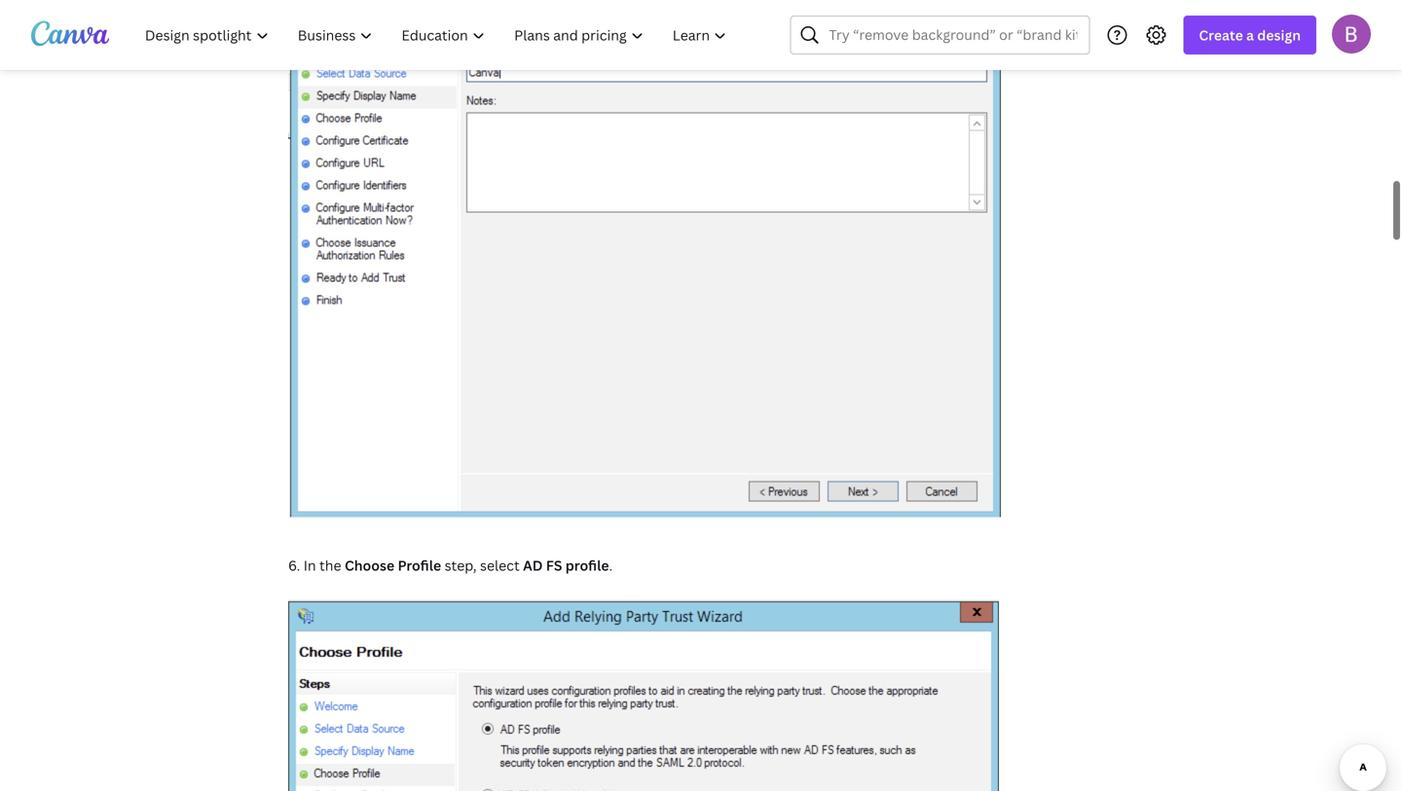 Task type: vqa. For each thing, say whether or not it's contained in the screenshot.
.
yes



Task type: locate. For each thing, give the bounding box(es) containing it.
profile
[[565, 555, 609, 573]]

profile
[[398, 555, 441, 573]]

6.
[[288, 555, 300, 573]]

bob builder image
[[1332, 14, 1371, 53]]

create a design
[[1199, 26, 1301, 44]]

step,
[[445, 555, 477, 573]]

fs
[[546, 555, 562, 573]]

select
[[480, 555, 520, 573]]

design
[[1257, 26, 1301, 44]]

ad
[[523, 555, 543, 573]]



Task type: describe. For each thing, give the bounding box(es) containing it.
.
[[609, 555, 613, 573]]

6. in the choose profile step, select ad fs profile .
[[288, 555, 613, 573]]

the
[[319, 555, 341, 573]]

choose
[[345, 555, 394, 573]]

a
[[1246, 26, 1254, 44]]

Try "remove background" or "brand kit" search field
[[829, 17, 1077, 54]]

top level navigation element
[[132, 16, 743, 55]]

create
[[1199, 26, 1243, 44]]

create a design button
[[1183, 16, 1316, 55]]

in
[[304, 555, 316, 573]]



